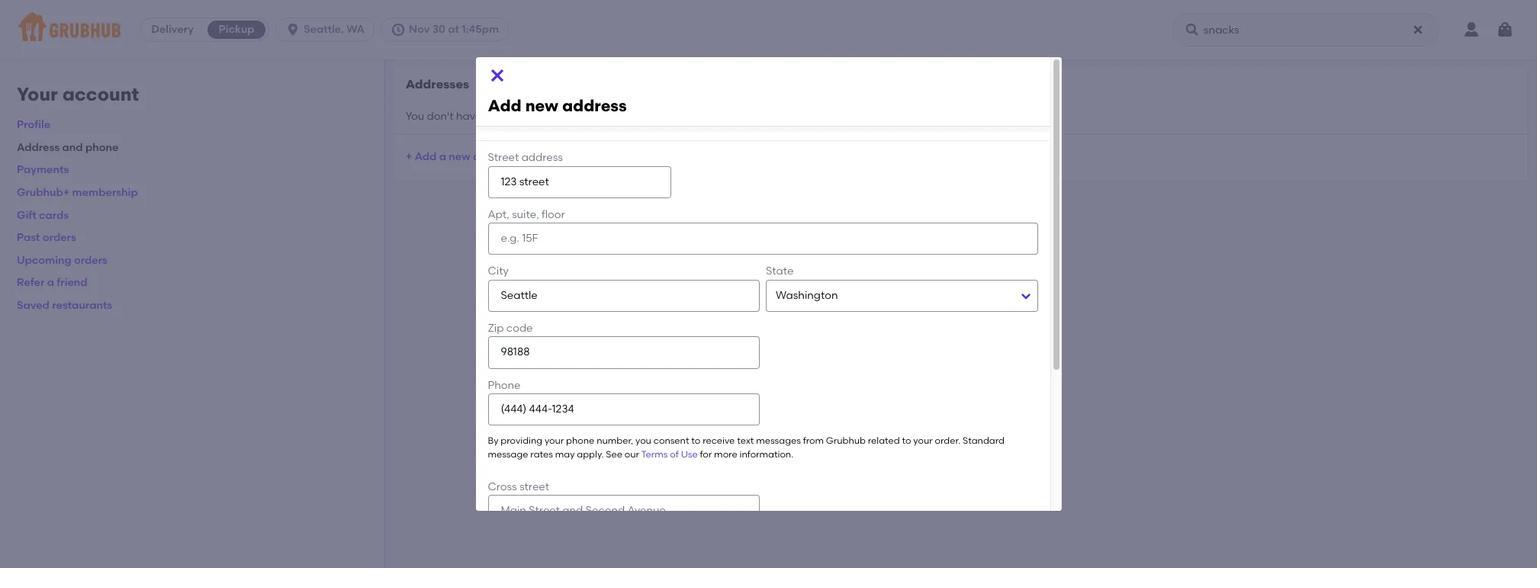 Task type: vqa. For each thing, say whether or not it's contained in the screenshot.
SORT ( DISTANCE )
no



Task type: locate. For each thing, give the bounding box(es) containing it.
0 horizontal spatial your
[[545, 436, 564, 447]]

message
[[488, 449, 528, 460]]

cards
[[39, 209, 69, 222]]

saved
[[506, 110, 537, 122]]

2 to from the left
[[902, 436, 911, 447]]

gift cards
[[17, 209, 69, 222]]

saved restaurants link
[[17, 299, 112, 312]]

2 svg image from the left
[[1185, 22, 1200, 37]]

phone inside by providing your phone number, you consent to receive text messages from grubhub related to your order. standard message rates may apply. see our
[[566, 436, 595, 447]]

orders for upcoming orders
[[74, 254, 108, 267]]

grubhub+
[[17, 186, 70, 199]]

upcoming
[[17, 254, 71, 267]]

street address
[[488, 151, 563, 164]]

address down any
[[473, 150, 515, 163]]

refer
[[17, 277, 45, 289]]

1 vertical spatial new
[[449, 150, 471, 163]]

1 horizontal spatial add
[[488, 96, 522, 115]]

by
[[488, 436, 499, 447]]

you don't have any saved addresses.
[[406, 110, 595, 122]]

cross
[[488, 481, 517, 494]]

may
[[555, 449, 575, 460]]

new
[[526, 96, 558, 115], [449, 150, 471, 163]]

your left order.
[[914, 436, 933, 447]]

new inside 'button'
[[449, 150, 471, 163]]

don't
[[427, 110, 454, 122]]

svg image inside seattle, wa button
[[285, 22, 301, 37]]

1 svg image from the left
[[391, 22, 406, 37]]

0 horizontal spatial svg image
[[391, 22, 406, 37]]

refer a friend
[[17, 277, 87, 289]]

0 vertical spatial orders
[[43, 231, 76, 244]]

1 vertical spatial phone
[[566, 436, 595, 447]]

nov
[[409, 23, 430, 36]]

friend
[[57, 277, 87, 289]]

you
[[406, 110, 424, 122]]

our
[[625, 449, 639, 460]]

main navigation navigation
[[0, 0, 1537, 60]]

consent
[[654, 436, 689, 447]]

your
[[17, 83, 58, 105]]

related
[[868, 436, 900, 447]]

add
[[488, 96, 522, 115], [415, 150, 437, 163]]

from
[[803, 436, 824, 447]]

0 horizontal spatial a
[[47, 277, 54, 289]]

new down have
[[449, 150, 471, 163]]

refer a friend link
[[17, 277, 87, 289]]

phone up apply.
[[566, 436, 595, 447]]

add right have
[[488, 96, 522, 115]]

your
[[545, 436, 564, 447], [914, 436, 933, 447]]

by providing your phone number, you consent to receive text messages from grubhub related to your order. standard message rates may apply. see our
[[488, 436, 1005, 460]]

suite,
[[512, 208, 539, 221]]

Apt, suite, floor text field
[[488, 223, 1038, 255]]

1 horizontal spatial phone
[[566, 436, 595, 447]]

1 horizontal spatial to
[[902, 436, 911, 447]]

for
[[700, 449, 712, 460]]

address and phone link
[[17, 141, 119, 154]]

to
[[692, 436, 701, 447], [902, 436, 911, 447]]

orders up friend at the left
[[74, 254, 108, 267]]

nov 30 at 1:45pm
[[409, 23, 499, 36]]

City text field
[[488, 280, 760, 312]]

0 horizontal spatial to
[[692, 436, 701, 447]]

orders up upcoming orders link
[[43, 231, 76, 244]]

a
[[439, 150, 446, 163], [47, 277, 54, 289]]

address right street
[[522, 151, 563, 164]]

pickup
[[219, 23, 255, 36]]

0 horizontal spatial add
[[415, 150, 437, 163]]

zip
[[488, 322, 504, 335]]

phone
[[488, 379, 521, 392]]

1 horizontal spatial svg image
[[1185, 22, 1200, 37]]

svg image
[[391, 22, 406, 37], [1185, 22, 1200, 37]]

a right refer at left
[[47, 277, 54, 289]]

saved
[[17, 299, 50, 312]]

see
[[606, 449, 623, 460]]

1 to from the left
[[692, 436, 701, 447]]

phone right and
[[85, 141, 119, 154]]

upcoming orders link
[[17, 254, 108, 267]]

1 horizontal spatial new
[[526, 96, 558, 115]]

0 horizontal spatial new
[[449, 150, 471, 163]]

delivery button
[[140, 18, 205, 42]]

and
[[62, 141, 83, 154]]

1 vertical spatial a
[[47, 277, 54, 289]]

terms of use link
[[641, 449, 698, 460]]

cross street
[[488, 481, 549, 494]]

to up use
[[692, 436, 701, 447]]

phone
[[85, 141, 119, 154], [566, 436, 595, 447]]

0 vertical spatial add
[[488, 96, 522, 115]]

new right any
[[526, 96, 558, 115]]

a inside 'button'
[[439, 150, 446, 163]]

orders
[[43, 231, 76, 244], [74, 254, 108, 267]]

to right related
[[902, 436, 911, 447]]

payments link
[[17, 164, 69, 177]]

1 vertical spatial add
[[415, 150, 437, 163]]

+ add a new address button
[[406, 143, 515, 171]]

Cross street text field
[[488, 495, 760, 528]]

gift cards link
[[17, 209, 69, 222]]

add new address
[[488, 96, 627, 115]]

your up may
[[545, 436, 564, 447]]

svg image
[[1496, 21, 1515, 39], [285, 22, 301, 37], [1412, 24, 1425, 36], [488, 66, 506, 85]]

terms of use for more information.
[[641, 449, 794, 460]]

apply.
[[577, 449, 604, 460]]

0 vertical spatial a
[[439, 150, 446, 163]]

add right +
[[415, 150, 437, 163]]

past orders
[[17, 231, 76, 244]]

you
[[636, 436, 652, 447]]

restaurants
[[52, 299, 112, 312]]

address and phone
[[17, 141, 119, 154]]

1 vertical spatial orders
[[74, 254, 108, 267]]

a right +
[[439, 150, 446, 163]]

1 horizontal spatial a
[[439, 150, 446, 163]]

address
[[562, 96, 627, 115], [473, 150, 515, 163], [522, 151, 563, 164]]

2 your from the left
[[914, 436, 933, 447]]

grubhub+ membership
[[17, 186, 138, 199]]

state
[[766, 265, 794, 278]]

0 horizontal spatial phone
[[85, 141, 119, 154]]

profile
[[17, 118, 50, 131]]

1 horizontal spatial your
[[914, 436, 933, 447]]



Task type: describe. For each thing, give the bounding box(es) containing it.
upcoming orders
[[17, 254, 108, 267]]

of
[[670, 449, 679, 460]]

address inside + add a new address 'button'
[[473, 150, 515, 163]]

address right saved
[[562, 96, 627, 115]]

+
[[406, 150, 412, 163]]

add inside + add a new address 'button'
[[415, 150, 437, 163]]

providing
[[501, 436, 543, 447]]

nov 30 at 1:45pm button
[[381, 18, 515, 42]]

account
[[62, 83, 139, 105]]

orders for past orders
[[43, 231, 76, 244]]

address
[[17, 141, 60, 154]]

profile link
[[17, 118, 50, 131]]

0 vertical spatial phone
[[85, 141, 119, 154]]

gift
[[17, 209, 36, 222]]

wa
[[347, 23, 365, 36]]

rates
[[531, 449, 553, 460]]

text
[[737, 436, 754, 447]]

use
[[681, 449, 698, 460]]

delivery
[[151, 23, 194, 36]]

terms
[[641, 449, 668, 460]]

at
[[448, 23, 459, 36]]

grubhub
[[826, 436, 866, 447]]

svg image inside nov 30 at 1:45pm button
[[391, 22, 406, 37]]

seattle,
[[304, 23, 344, 36]]

apt, suite, floor
[[488, 208, 565, 221]]

1:45pm
[[462, 23, 499, 36]]

1 your from the left
[[545, 436, 564, 447]]

street
[[488, 151, 519, 164]]

messages
[[756, 436, 801, 447]]

floor
[[542, 208, 565, 221]]

pickup button
[[205, 18, 269, 42]]

past
[[17, 231, 40, 244]]

saved restaurants
[[17, 299, 112, 312]]

city
[[488, 265, 509, 278]]

order.
[[935, 436, 961, 447]]

Zip code telephone field
[[488, 337, 760, 369]]

your account
[[17, 83, 139, 105]]

more
[[714, 449, 738, 460]]

zip code
[[488, 322, 533, 335]]

code
[[507, 322, 533, 335]]

membership
[[72, 186, 138, 199]]

number,
[[597, 436, 633, 447]]

standard
[[963, 436, 1005, 447]]

apt,
[[488, 208, 509, 221]]

Phone telephone field
[[488, 394, 760, 426]]

information.
[[740, 449, 794, 460]]

addresses.
[[539, 110, 595, 122]]

+ add a new address
[[406, 150, 515, 163]]

seattle, wa
[[304, 23, 365, 36]]

payments
[[17, 164, 69, 177]]

30
[[432, 23, 446, 36]]

any
[[484, 110, 503, 122]]

seattle, wa button
[[276, 18, 381, 42]]

have
[[456, 110, 482, 122]]

past orders link
[[17, 231, 76, 244]]

receive
[[703, 436, 735, 447]]

grubhub+ membership link
[[17, 186, 138, 199]]

addresses
[[406, 77, 469, 92]]

Street address text field
[[488, 166, 671, 198]]

0 vertical spatial new
[[526, 96, 558, 115]]

street
[[520, 481, 549, 494]]



